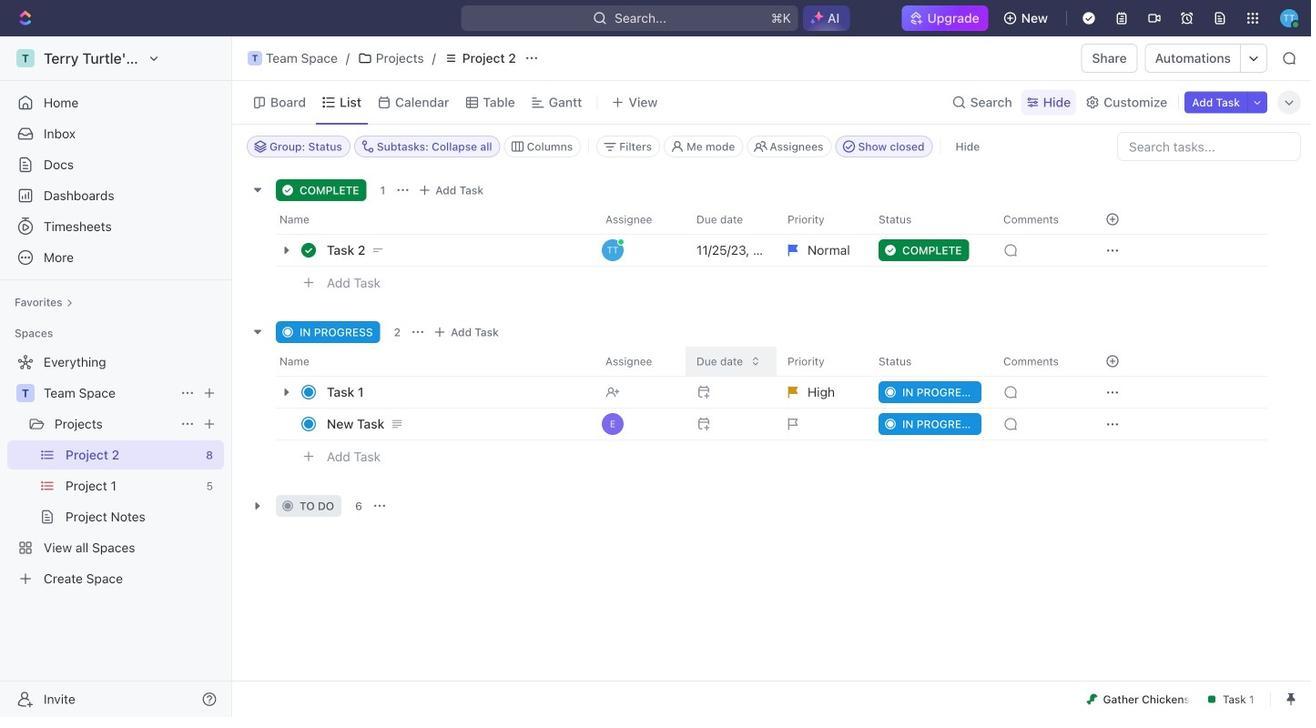 Task type: vqa. For each thing, say whether or not it's contained in the screenshot.
topmost the Timezone
no



Task type: describe. For each thing, give the bounding box(es) containing it.
sidebar navigation
[[0, 36, 236, 718]]

tree inside sidebar 'navigation'
[[7, 348, 224, 594]]

0 vertical spatial team space, , element
[[248, 51, 262, 66]]



Task type: locate. For each thing, give the bounding box(es) containing it.
0 horizontal spatial team space, , element
[[16, 384, 35, 403]]

team space, , element
[[248, 51, 262, 66], [16, 384, 35, 403]]

tree
[[7, 348, 224, 594]]

terry turtle's workspace, , element
[[16, 49, 35, 67]]

Search tasks... text field
[[1118, 133, 1300, 160]]

1 horizontal spatial team space, , element
[[248, 51, 262, 66]]

1 vertical spatial team space, , element
[[16, 384, 35, 403]]

drumstick bite image
[[1087, 694, 1098, 705]]



